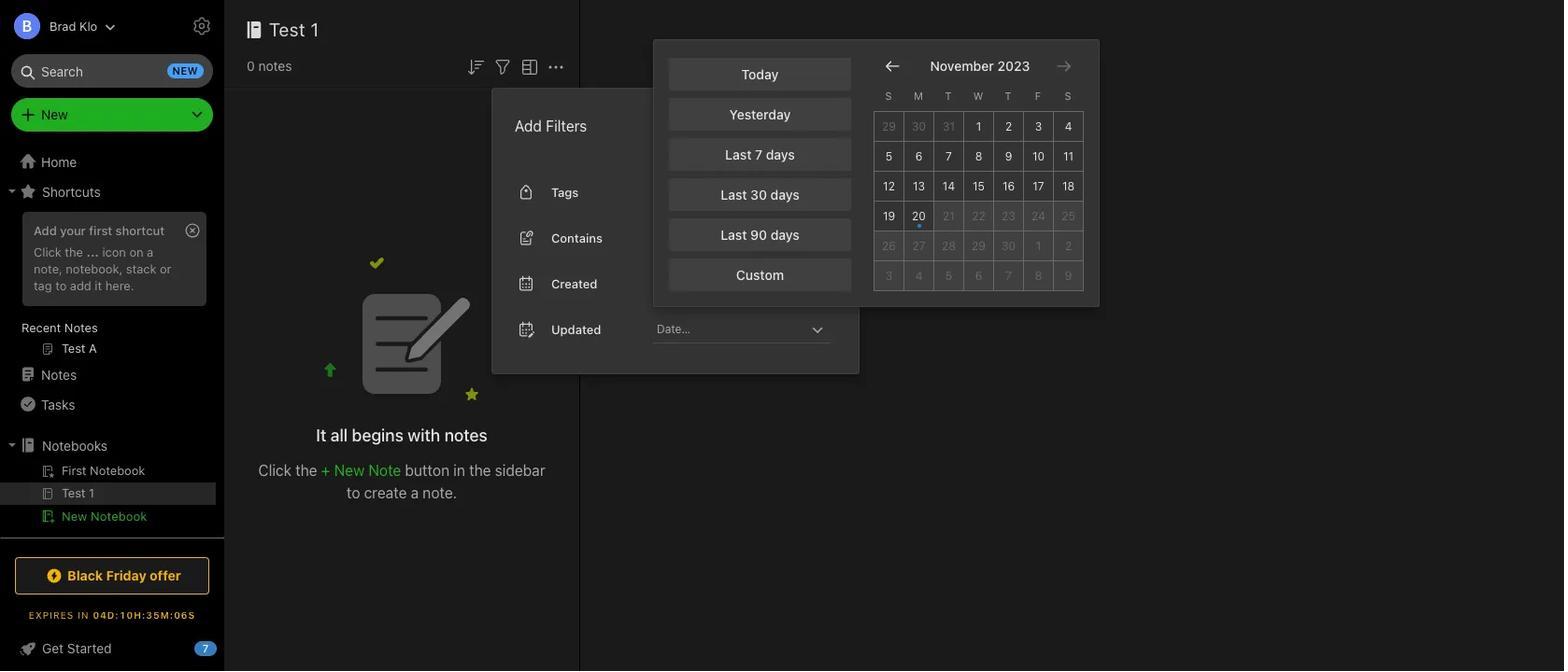 Task type: describe. For each thing, give the bounding box(es) containing it.
7 down 31 button
[[946, 149, 952, 163]]

add your first shortcut
[[34, 223, 165, 238]]

12 button
[[875, 172, 905, 202]]

m
[[914, 89, 923, 101]]

18
[[1062, 179, 1075, 193]]

16 button
[[994, 172, 1024, 202]]

More actions field
[[545, 54, 567, 78]]

28 button
[[934, 232, 964, 261]]

all for it
[[331, 426, 348, 446]]

26 button
[[875, 232, 905, 261]]

icon
[[102, 245, 126, 260]]

17
[[1033, 179, 1044, 193]]

2 t from the left
[[1005, 89, 1012, 101]]

test
[[269, 19, 306, 40]]

0 vertical spatial 9 button
[[994, 142, 1024, 172]]

Search text field
[[24, 54, 200, 88]]

new for new notebook
[[62, 509, 87, 524]]

all for clear
[[815, 118, 829, 133]]

last for last 90 days
[[721, 227, 747, 243]]

black friday offer
[[67, 568, 181, 584]]

to inside icon on a note, notebook, stack or tag to add it here.
[[55, 278, 67, 293]]

15
[[973, 179, 985, 193]]

4 for the topmost 4 button
[[1065, 119, 1072, 133]]

90
[[750, 227, 767, 243]]

home
[[41, 154, 77, 170]]

notebook
[[91, 509, 147, 524]]

shortcuts button
[[0, 177, 216, 207]]

or
[[160, 262, 171, 276]]

new search field
[[24, 54, 204, 88]]

notes inside group
[[64, 321, 98, 335]]

27 button
[[905, 232, 934, 261]]

8 for leftmost 8 "button"
[[975, 149, 982, 163]]

1 t from the left
[[945, 89, 952, 101]]

12
[[883, 179, 895, 193]]

click the + new note
[[258, 463, 401, 479]]

13
[[913, 179, 925, 193]]

4 for the bottom 4 button
[[915, 269, 923, 283]]

1 vertical spatial 30 button
[[994, 232, 1024, 261]]

it all begins with notes
[[316, 426, 488, 446]]

25 button
[[1054, 202, 1084, 232]]

1 vertical spatial 9 button
[[1054, 261, 1084, 291]]

a inside icon on a note, notebook, stack or tag to add it here.
[[147, 245, 153, 260]]

created
[[551, 276, 598, 291]]

31 button
[[934, 112, 964, 142]]

button in the sidebar to create a note.
[[347, 463, 545, 502]]

w
[[973, 89, 983, 101]]

7 up last 30 days
[[755, 147, 763, 162]]

1 vertical spatial 6 button
[[964, 261, 994, 291]]

note
[[369, 463, 401, 479]]

...
[[86, 245, 99, 260]]

1 vertical spatial notes
[[41, 367, 77, 383]]

0
[[247, 58, 255, 74]]

+
[[321, 463, 330, 479]]

0 vertical spatial notes
[[258, 58, 292, 74]]

days for last 90 days
[[771, 227, 800, 243]]

0 horizontal spatial 2 button
[[994, 112, 1024, 142]]

27
[[912, 239, 926, 253]]

Add filters field
[[492, 54, 514, 78]]

sidebar
[[495, 463, 545, 479]]

2023 field
[[994, 56, 1030, 76]]

1 vertical spatial notes
[[444, 426, 488, 446]]

tags
[[551, 185, 579, 200]]

add
[[70, 278, 91, 293]]

10
[[1033, 149, 1045, 163]]

0 horizontal spatial 8 button
[[964, 142, 994, 172]]

1 horizontal spatial 1 button
[[1024, 232, 1054, 261]]

the for +
[[295, 463, 317, 479]]

the for ...
[[65, 245, 83, 260]]

25
[[1062, 209, 1075, 223]]

recent notes
[[21, 321, 98, 335]]

1 horizontal spatial 3 button
[[1024, 112, 1054, 142]]

last 30 days
[[721, 187, 800, 203]]

test 1
[[269, 19, 319, 40]]

begins
[[352, 426, 404, 446]]

04d:10h:35m:06s
[[93, 610, 195, 621]]

1 vertical spatial 5 button
[[934, 261, 964, 291]]

0 horizontal spatial 30 button
[[905, 112, 934, 142]]

tasks button
[[0, 390, 216, 420]]

13 button
[[905, 172, 934, 202]]

add for add your first shortcut
[[34, 223, 57, 238]]

0 vertical spatial 29
[[882, 119, 896, 133]]

in
[[78, 610, 89, 621]]

note.
[[423, 485, 457, 502]]

black friday offer button
[[15, 558, 209, 595]]

date…
[[657, 322, 691, 336]]

last for last 7 days
[[725, 147, 752, 162]]

Sort options field
[[464, 54, 487, 78]]

Help and Learning task checklist field
[[0, 634, 224, 664]]

1 vertical spatial new
[[334, 463, 365, 479]]

0 vertical spatial 5 button
[[875, 142, 905, 172]]

notebook,
[[66, 262, 123, 276]]

1 horizontal spatial 6
[[975, 269, 982, 283]]

1 vertical spatial 30
[[751, 187, 767, 203]]

expand notebooks image
[[5, 438, 20, 453]]

shortcuts
[[42, 184, 101, 200]]

your
[[60, 223, 86, 238]]

7 inside help and learning task checklist 'field'
[[203, 643, 209, 655]]

14
[[943, 179, 955, 193]]

notes link
[[0, 360, 216, 390]]

started
[[67, 641, 112, 657]]

tasks
[[41, 397, 75, 413]]

22 button
[[964, 202, 994, 232]]

23
[[1002, 209, 1016, 223]]

20
[[912, 209, 926, 223]]

notebooks link
[[0, 431, 216, 461]]

new notebook
[[62, 509, 147, 524]]

days for last 7 days
[[766, 147, 795, 162]]

the inside "button in the sidebar to create a note."
[[469, 463, 491, 479]]

0 notes
[[247, 58, 292, 74]]

1 horizontal spatial 9
[[1065, 269, 1072, 283]]

2 for left 2 button
[[1005, 119, 1012, 133]]

button
[[405, 463, 450, 479]]

klo
[[79, 18, 97, 33]]

more actions image
[[545, 56, 567, 78]]

24
[[1032, 209, 1046, 223]]

23 button
[[994, 202, 1024, 232]]

0 vertical spatial 4 button
[[1054, 112, 1084, 142]]

clear all
[[780, 118, 829, 133]]

22
[[972, 209, 986, 223]]

21 button
[[934, 202, 964, 232]]

20 button
[[905, 202, 934, 232]]

get
[[42, 641, 64, 657]]

0 horizontal spatial 29 button
[[875, 112, 905, 142]]

5 for 5 button to the top
[[886, 149, 893, 163]]

18 button
[[1054, 172, 1084, 202]]



Task type: locate. For each thing, give the bounding box(es) containing it.
1 vertical spatial 7 button
[[994, 261, 1024, 291]]

to down + new note link
[[347, 485, 360, 502]]

29 button right 28
[[964, 232, 994, 261]]

9 button down 25 button at the right of page
[[1054, 261, 1084, 291]]

the left +
[[295, 463, 317, 479]]

0 horizontal spatial 6
[[915, 149, 923, 163]]

7 left click to collapse icon
[[203, 643, 209, 655]]

2 vertical spatial 1
[[1036, 239, 1041, 253]]

0 horizontal spatial notes
[[258, 58, 292, 74]]

days up last 90 days
[[771, 187, 800, 203]]

7 down 23 button
[[1006, 269, 1012, 283]]

notes right the 0
[[258, 58, 292, 74]]

2 button
[[994, 112, 1024, 142], [1054, 232, 1084, 261]]

0 horizontal spatial s
[[885, 89, 892, 101]]

click for click the ...
[[34, 245, 61, 260]]

16
[[1003, 179, 1015, 193]]

5 for bottom 5 button
[[945, 269, 952, 283]]

2
[[1005, 119, 1012, 133], [1065, 239, 1072, 253]]

tag
[[34, 278, 52, 293]]

new button
[[11, 98, 213, 132]]

0 horizontal spatial all
[[331, 426, 348, 446]]

a left note.
[[411, 485, 419, 502]]

1 vertical spatial 8 button
[[1024, 261, 1054, 291]]

a inside "button in the sidebar to create a note."
[[411, 485, 419, 502]]

8 for the rightmost 8 "button"
[[1035, 269, 1042, 283]]

1 horizontal spatial 3
[[1035, 119, 1042, 133]]

2 button up 16
[[994, 112, 1024, 142]]

friday
[[106, 568, 146, 584]]

9 up 16
[[1005, 149, 1012, 163]]

1 vertical spatial 3 button
[[875, 261, 905, 291]]

6 button down 22 button
[[964, 261, 994, 291]]

0 vertical spatial 1 button
[[964, 112, 994, 142]]

all right it
[[331, 426, 348, 446]]

1 vertical spatial last
[[721, 187, 747, 203]]

1 horizontal spatial 5
[[945, 269, 952, 283]]

1 horizontal spatial 7 button
[[994, 261, 1024, 291]]

4 button down 27
[[905, 261, 934, 291]]

5 button up the 12
[[875, 142, 905, 172]]

here.
[[105, 278, 134, 293]]

0 vertical spatial 30 button
[[905, 112, 934, 142]]

11
[[1063, 149, 1074, 163]]

30 down 23 button
[[1002, 239, 1016, 253]]

5 down 28 button in the right of the page
[[945, 269, 952, 283]]

1
[[311, 19, 319, 40], [976, 119, 981, 133], [1036, 239, 1041, 253]]

2 vertical spatial days
[[771, 227, 800, 243]]

3 down 26 button
[[886, 269, 893, 283]]

0 vertical spatial 3 button
[[1024, 112, 1054, 142]]

stack
[[126, 262, 156, 276]]

0 horizontal spatial 6 button
[[905, 142, 934, 172]]

1 vertical spatial 1
[[976, 119, 981, 133]]

last up last 30 days
[[725, 147, 752, 162]]

november
[[930, 58, 994, 74]]

1 vertical spatial 2
[[1065, 239, 1072, 253]]

0 horizontal spatial 9
[[1005, 149, 1012, 163]]

2 horizontal spatial 1
[[1036, 239, 1041, 253]]

1 vertical spatial a
[[411, 485, 419, 502]]

1 horizontal spatial 1
[[976, 119, 981, 133]]

group containing add your first shortcut
[[0, 207, 216, 367]]

30 button left 31
[[905, 112, 934, 142]]

s right f
[[1065, 89, 1071, 101]]

29 button left 31
[[875, 112, 905, 142]]

November field
[[927, 56, 994, 76]]

2 for rightmost 2 button
[[1065, 239, 1072, 253]]

icon on a note, notebook, stack or tag to add it here.
[[34, 245, 171, 293]]

4 down 27 button on the top right of page
[[915, 269, 923, 283]]

8
[[975, 149, 982, 163], [1035, 269, 1042, 283]]

0 vertical spatial 2
[[1005, 119, 1012, 133]]

8 down 24 button
[[1035, 269, 1042, 283]]

group
[[0, 207, 216, 367]]

26
[[882, 239, 896, 253]]

5 button
[[875, 142, 905, 172], [934, 261, 964, 291]]

settings image
[[191, 15, 213, 37]]

all inside button
[[815, 118, 829, 133]]

it
[[95, 278, 102, 293]]

1 s from the left
[[885, 89, 892, 101]]

2 vertical spatial last
[[721, 227, 747, 243]]

tree
[[0, 147, 224, 636]]

0 horizontal spatial 3 button
[[875, 261, 905, 291]]

1 horizontal spatial the
[[295, 463, 317, 479]]

in
[[453, 463, 465, 479]]

1 right 31 button
[[976, 119, 981, 133]]

s left m
[[885, 89, 892, 101]]

0 vertical spatial 5
[[886, 149, 893, 163]]

29
[[882, 119, 896, 133], [972, 239, 986, 253]]

17 button
[[1024, 172, 1054, 202]]

1 vertical spatial 29
[[972, 239, 986, 253]]

1 vertical spatial all
[[331, 426, 348, 446]]

30
[[912, 119, 926, 133], [751, 187, 767, 203], [1002, 239, 1016, 253]]

0 horizontal spatial 4
[[915, 269, 923, 283]]

note,
[[34, 262, 62, 276]]

0 horizontal spatial 7 button
[[934, 142, 964, 172]]

0 vertical spatial notes
[[64, 321, 98, 335]]

to
[[55, 278, 67, 293], [347, 485, 360, 502]]

0 horizontal spatial t
[[945, 89, 952, 101]]

1 vertical spatial 6
[[975, 269, 982, 283]]

days right 90
[[771, 227, 800, 243]]

notes right recent
[[64, 321, 98, 335]]

2 right 31 button
[[1005, 119, 1012, 133]]

29 right 28 button in the right of the page
[[972, 239, 986, 253]]

new for new
[[41, 107, 68, 122]]

0 horizontal spatial 5 button
[[875, 142, 905, 172]]

0 vertical spatial last
[[725, 147, 752, 162]]

1 vertical spatial 4
[[915, 269, 923, 283]]

add left your
[[34, 223, 57, 238]]

8 button up 15
[[964, 142, 994, 172]]

0 vertical spatial 4
[[1065, 119, 1072, 133]]

a right on
[[147, 245, 153, 260]]

a
[[147, 245, 153, 260], [411, 485, 419, 502]]

new right +
[[334, 463, 365, 479]]

1 horizontal spatial 29
[[972, 239, 986, 253]]

click for click the + new note
[[258, 463, 291, 479]]

30 button down 23
[[994, 232, 1024, 261]]

29 up the 12
[[882, 119, 896, 133]]

contains
[[551, 230, 603, 245]]

30 up 90
[[751, 187, 767, 203]]

28
[[942, 239, 956, 253]]

4 button up 11
[[1054, 112, 1084, 142]]

all
[[815, 118, 829, 133], [331, 426, 348, 446]]

days for last 30 days
[[771, 187, 800, 203]]

all right clear
[[815, 118, 829, 133]]

today
[[742, 66, 779, 82]]

2 s from the left
[[1065, 89, 1071, 101]]

brad klo
[[50, 18, 97, 33]]

6
[[915, 149, 923, 163], [975, 269, 982, 283]]

0 vertical spatial days
[[766, 147, 795, 162]]

last left 90
[[721, 227, 747, 243]]

8 up 15
[[975, 149, 982, 163]]

click the ...
[[34, 245, 99, 260]]

9 button
[[994, 142, 1024, 172], [1054, 261, 1084, 291]]

1 vertical spatial 5
[[945, 269, 952, 283]]

1 vertical spatial 3
[[886, 269, 893, 283]]

add
[[515, 118, 542, 134], [34, 223, 57, 238]]

0 horizontal spatial 29
[[882, 119, 896, 133]]

3 button down the 26
[[875, 261, 905, 291]]

new inside popup button
[[41, 107, 68, 122]]

0 horizontal spatial 3
[[886, 269, 893, 283]]

7
[[755, 147, 763, 162], [946, 149, 952, 163], [1006, 269, 1012, 283], [203, 643, 209, 655]]

with
[[408, 426, 440, 446]]

tree containing home
[[0, 147, 224, 636]]

t down the 2023 "field"
[[1005, 89, 1012, 101]]

add filters image
[[492, 56, 514, 78]]

2 button down 25
[[1054, 232, 1084, 261]]

15 button
[[964, 172, 994, 202]]

30 for the leftmost 30 button
[[912, 119, 926, 133]]

to inside "button in the sidebar to create a note."
[[347, 485, 360, 502]]

new inside button
[[62, 509, 87, 524]]

new left notebook
[[62, 509, 87, 524]]

expires in 04d:10h:35m:06s
[[29, 610, 195, 621]]

0 vertical spatial 1
[[311, 19, 319, 40]]

9 down 25 button at the right of page
[[1065, 269, 1072, 283]]

 Date picker field
[[653, 317, 848, 344]]

notes
[[64, 321, 98, 335], [41, 367, 77, 383]]

shortcut
[[116, 223, 165, 238]]

0 vertical spatial 8 button
[[964, 142, 994, 172]]

cell
[[0, 483, 216, 506]]

1 button right 31
[[964, 112, 994, 142]]

30 for bottommost 30 button
[[1002, 239, 1016, 253]]

Account field
[[0, 7, 116, 45]]

1 vertical spatial 1 button
[[1024, 232, 1054, 261]]

f
[[1035, 89, 1041, 101]]

14 button
[[934, 172, 964, 202]]

1 horizontal spatial 9 button
[[1054, 261, 1084, 291]]

6 down 22 button
[[975, 269, 982, 283]]

5 button down 28
[[934, 261, 964, 291]]

View options field
[[514, 54, 541, 78]]

1 horizontal spatial to
[[347, 485, 360, 502]]

black
[[67, 568, 103, 584]]

1 button down 24
[[1024, 232, 1054, 261]]

last down last 7 days
[[721, 187, 747, 203]]

2 down 25 button at the right of page
[[1065, 239, 1072, 253]]

30 left 31
[[912, 119, 926, 133]]

2 vertical spatial new
[[62, 509, 87, 524]]

get started
[[42, 641, 112, 657]]

create
[[364, 485, 407, 502]]

1 horizontal spatial click
[[258, 463, 291, 479]]

add filters
[[515, 118, 587, 134]]

7 button up 14
[[934, 142, 964, 172]]

3 for the right 3 button
[[1035, 119, 1042, 133]]

7 button down 23 button
[[994, 261, 1024, 291]]

click left +
[[258, 463, 291, 479]]

new
[[41, 107, 68, 122], [334, 463, 365, 479], [62, 509, 87, 524]]

1 vertical spatial add
[[34, 223, 57, 238]]

yesterday
[[729, 106, 791, 122]]

24 button
[[1024, 202, 1054, 232]]

note window - empty element
[[580, 0, 1564, 672]]

t
[[945, 89, 952, 101], [1005, 89, 1012, 101]]

t right m
[[945, 89, 952, 101]]

5 up the 12
[[886, 149, 893, 163]]

2 horizontal spatial the
[[469, 463, 491, 479]]

click up note,
[[34, 245, 61, 260]]

6 button up 13
[[905, 142, 934, 172]]

3 for 3 button to the bottom
[[886, 269, 893, 283]]

1 horizontal spatial 5 button
[[934, 261, 964, 291]]

30 button
[[905, 112, 934, 142], [994, 232, 1024, 261]]

1 horizontal spatial 8 button
[[1024, 261, 1054, 291]]

2 horizontal spatial 30
[[1002, 239, 1016, 253]]

last 90 days
[[721, 227, 800, 243]]

1 horizontal spatial 4 button
[[1054, 112, 1084, 142]]

9 button up 16
[[994, 142, 1024, 172]]

november 2023
[[930, 58, 1030, 74]]

1 right test
[[311, 19, 319, 40]]

the right in
[[469, 463, 491, 479]]

1 vertical spatial to
[[347, 485, 360, 502]]

last 7 days
[[725, 147, 795, 162]]

add for add filters
[[515, 118, 542, 134]]

filters
[[546, 118, 587, 134]]

10 button
[[1024, 142, 1054, 172]]

notes up tasks on the bottom left
[[41, 367, 77, 383]]

0 horizontal spatial 2
[[1005, 119, 1012, 133]]

8 button down 24 button
[[1024, 261, 1054, 291]]

8 button
[[964, 142, 994, 172], [1024, 261, 1054, 291]]

1 vertical spatial 9
[[1065, 269, 1072, 283]]

6 button
[[905, 142, 934, 172], [964, 261, 994, 291]]

6 up 13
[[915, 149, 923, 163]]

click inside group
[[34, 245, 61, 260]]

new up home
[[41, 107, 68, 122]]

on
[[129, 245, 144, 260]]

1 vertical spatial 29 button
[[964, 232, 994, 261]]

recent
[[21, 321, 61, 335]]

1 horizontal spatial 2 button
[[1054, 232, 1084, 261]]

1 horizontal spatial 4
[[1065, 119, 1072, 133]]

9
[[1005, 149, 1012, 163], [1065, 269, 1072, 283]]

+ new note link
[[321, 463, 401, 479]]

it
[[316, 426, 326, 446]]

0 horizontal spatial 9 button
[[994, 142, 1024, 172]]

0 horizontal spatial the
[[65, 245, 83, 260]]

notebooks
[[42, 438, 108, 454]]

home link
[[0, 147, 224, 177]]

add inside group
[[34, 223, 57, 238]]

the
[[65, 245, 83, 260], [295, 463, 317, 479], [469, 463, 491, 479]]

3 up 10
[[1035, 119, 1042, 133]]

0 horizontal spatial 4 button
[[905, 261, 934, 291]]

0 vertical spatial 6
[[915, 149, 923, 163]]

1 horizontal spatial notes
[[444, 426, 488, 446]]

0 vertical spatial 29 button
[[875, 112, 905, 142]]

19
[[883, 209, 895, 223]]

notes up in
[[444, 426, 488, 446]]

11 button
[[1054, 142, 1084, 172]]

3 button up 10
[[1024, 112, 1054, 142]]

0 vertical spatial 8
[[975, 149, 982, 163]]

1 vertical spatial days
[[771, 187, 800, 203]]

1 horizontal spatial s
[[1065, 89, 1071, 101]]

21
[[943, 209, 955, 223]]

last
[[725, 147, 752, 162], [721, 187, 747, 203], [721, 227, 747, 243]]

the left ...
[[65, 245, 83, 260]]

days down clear
[[766, 147, 795, 162]]

4 up 11
[[1065, 119, 1072, 133]]

0 vertical spatial 6 button
[[905, 142, 934, 172]]

1 horizontal spatial a
[[411, 485, 419, 502]]

clear
[[780, 118, 812, 133]]

1 vertical spatial 8
[[1035, 269, 1042, 283]]

1 vertical spatial click
[[258, 463, 291, 479]]

1 down 24 button
[[1036, 239, 1041, 253]]

0 vertical spatial 9
[[1005, 149, 1012, 163]]

1 horizontal spatial 29 button
[[964, 232, 994, 261]]

0 vertical spatial 30
[[912, 119, 926, 133]]

click to collapse image
[[217, 637, 231, 660]]

0 horizontal spatial 5
[[886, 149, 893, 163]]

1 vertical spatial 4 button
[[905, 261, 934, 291]]

0 horizontal spatial 1
[[311, 19, 319, 40]]

to right tag
[[55, 278, 67, 293]]

0 horizontal spatial 1 button
[[964, 112, 994, 142]]

0 vertical spatial 3
[[1035, 119, 1042, 133]]

0 vertical spatial 2 button
[[994, 112, 1024, 142]]

add left filters
[[515, 118, 542, 134]]

new notebook group
[[0, 461, 216, 535]]

0 horizontal spatial 8
[[975, 149, 982, 163]]

new notebook button
[[0, 506, 216, 528]]

1 horizontal spatial 6 button
[[964, 261, 994, 291]]

last for last 30 days
[[721, 187, 747, 203]]



Task type: vqa. For each thing, say whether or not it's contained in the screenshot.
the yet
no



